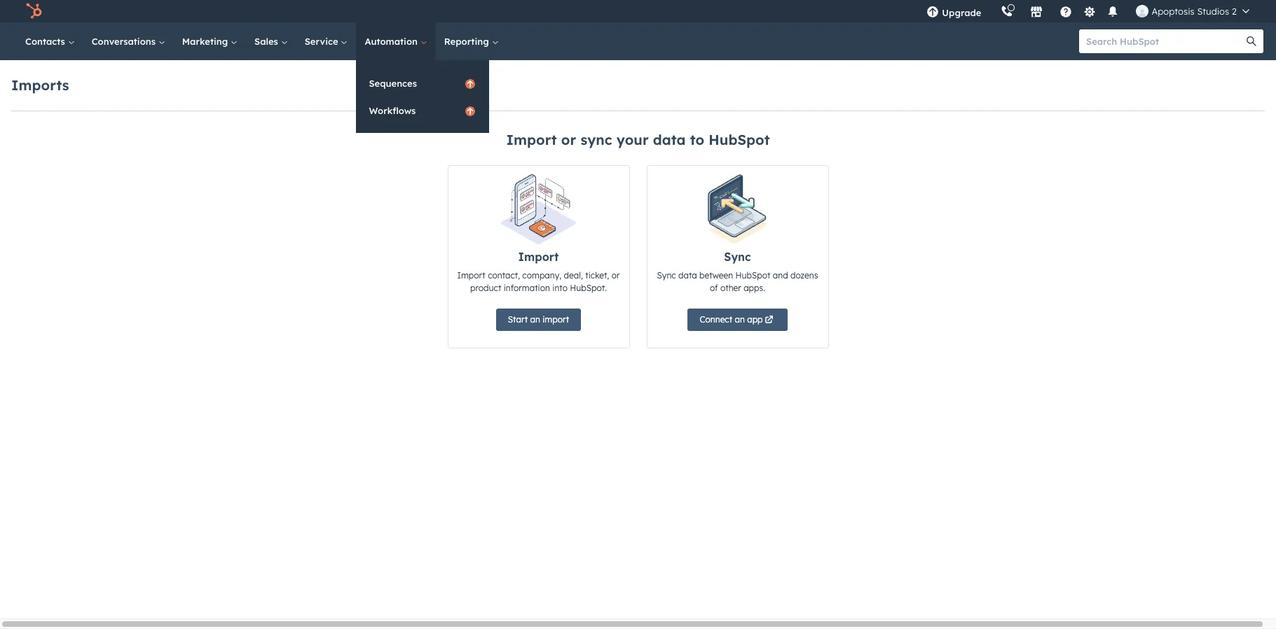 Task type: describe. For each thing, give the bounding box(es) containing it.
data inside sync sync data between hubspot and dozens of other apps.
[[678, 270, 697, 281]]

menu containing apoptosis studios 2
[[917, 0, 1259, 22]]

help image
[[1060, 6, 1072, 19]]

help button
[[1054, 0, 1078, 22]]

an for connect
[[735, 315, 745, 325]]

apoptosis studios 2 button
[[1128, 0, 1258, 22]]

into
[[552, 283, 568, 294]]

search image
[[1247, 36, 1256, 46]]

apoptosis
[[1152, 6, 1195, 17]]

marketplaces button
[[1022, 0, 1051, 22]]

connect an app link
[[688, 309, 787, 331]]

automation menu
[[356, 60, 489, 133]]

marketing link
[[174, 22, 246, 60]]

studios
[[1197, 6, 1229, 17]]

information
[[504, 283, 550, 294]]

sequences
[[369, 78, 417, 89]]

apoptosis studios 2
[[1152, 6, 1237, 17]]

settings link
[[1081, 4, 1098, 19]]

your
[[616, 131, 649, 149]]

sequences link
[[356, 70, 489, 97]]

notifications image
[[1107, 6, 1119, 19]]

upgrade
[[942, 7, 981, 18]]

sync
[[580, 131, 612, 149]]

company,
[[522, 270, 561, 281]]

product
[[470, 283, 501, 294]]

app
[[747, 315, 763, 325]]

import or sync your data to hubspot
[[506, 131, 770, 149]]

service
[[305, 36, 341, 47]]

automation link
[[356, 22, 436, 60]]

reporting link
[[436, 22, 507, 60]]

0 vertical spatial data
[[653, 131, 686, 149]]

hubspot inside sync sync data between hubspot and dozens of other apps.
[[735, 270, 770, 281]]

upgrade image
[[927, 6, 939, 19]]

connect an app
[[700, 315, 763, 325]]

contacts
[[25, 36, 68, 47]]

hubspot link
[[17, 3, 53, 20]]

service link
[[296, 22, 356, 60]]

to
[[690, 131, 704, 149]]

hubspot image
[[25, 3, 42, 20]]

calling icon image
[[1001, 6, 1014, 18]]

import import contact, company, deal, ticket, or product information into hubspot.
[[457, 250, 620, 294]]

0 horizontal spatial sync
[[657, 270, 676, 281]]

hubspot.
[[570, 283, 607, 294]]

start an import button
[[496, 309, 581, 331]]



Task type: locate. For each thing, give the bounding box(es) containing it.
marketplaces image
[[1030, 6, 1043, 19]]

ticket,
[[585, 270, 609, 281]]

data left between
[[678, 270, 697, 281]]

notifications button
[[1101, 0, 1125, 22]]

or
[[561, 131, 576, 149], [611, 270, 620, 281]]

import left the sync at top
[[506, 131, 557, 149]]

sync sync data between hubspot and dozens of other apps.
[[657, 250, 818, 294]]

0 vertical spatial import
[[506, 131, 557, 149]]

menu item
[[991, 0, 994, 22]]

sales link
[[246, 22, 296, 60]]

conversations
[[92, 36, 158, 47]]

or left the sync at top
[[561, 131, 576, 149]]

start an import
[[508, 315, 569, 325]]

2
[[1232, 6, 1237, 17]]

0 horizontal spatial an
[[530, 315, 540, 325]]

0 vertical spatial hubspot
[[709, 131, 770, 149]]

marketing
[[182, 36, 231, 47]]

import
[[506, 131, 557, 149], [518, 250, 559, 264], [457, 270, 485, 281]]

1 horizontal spatial an
[[735, 315, 745, 325]]

import for contact,
[[518, 250, 559, 264]]

automation
[[365, 36, 420, 47]]

menu
[[917, 0, 1259, 22]]

import for sync
[[506, 131, 557, 149]]

hubspot right to
[[709, 131, 770, 149]]

sync up between
[[724, 250, 751, 264]]

and
[[773, 270, 788, 281]]

import up company,
[[518, 250, 559, 264]]

sync left between
[[657, 270, 676, 281]]

sync
[[724, 250, 751, 264], [657, 270, 676, 281]]

reporting
[[444, 36, 492, 47]]

deal,
[[564, 270, 583, 281]]

1 vertical spatial data
[[678, 270, 697, 281]]

or inside import import contact, company, deal, ticket, or product information into hubspot.
[[611, 270, 620, 281]]

search button
[[1240, 29, 1263, 53]]

2 an from the left
[[735, 315, 745, 325]]

1 vertical spatial sync
[[657, 270, 676, 281]]

contact,
[[488, 270, 520, 281]]

calling icon button
[[995, 2, 1019, 20]]

data
[[653, 131, 686, 149], [678, 270, 697, 281]]

0 horizontal spatial or
[[561, 131, 576, 149]]

1 horizontal spatial sync
[[724, 250, 751, 264]]

1 horizontal spatial or
[[611, 270, 620, 281]]

workflows
[[369, 105, 416, 116]]

Search HubSpot search field
[[1079, 29, 1251, 53]]

2 vertical spatial import
[[457, 270, 485, 281]]

an right start
[[530, 315, 540, 325]]

tara schultz image
[[1136, 5, 1149, 18]]

sales
[[254, 36, 281, 47]]

conversations link
[[83, 22, 174, 60]]

start
[[508, 315, 528, 325]]

0 vertical spatial sync
[[724, 250, 751, 264]]

apps.
[[744, 283, 765, 294]]

an
[[530, 315, 540, 325], [735, 315, 745, 325]]

1 vertical spatial or
[[611, 270, 620, 281]]

dozens
[[790, 270, 818, 281]]

other
[[720, 283, 741, 294]]

or right the ticket,
[[611, 270, 620, 281]]

an inside button
[[530, 315, 540, 325]]

import
[[542, 315, 569, 325]]

0 vertical spatial or
[[561, 131, 576, 149]]

import up product
[[457, 270, 485, 281]]

an for start
[[530, 315, 540, 325]]

imports
[[11, 76, 69, 94]]

hubspot
[[709, 131, 770, 149], [735, 270, 770, 281]]

data left to
[[653, 131, 686, 149]]

1 vertical spatial import
[[518, 250, 559, 264]]

settings image
[[1083, 6, 1096, 19]]

contacts link
[[17, 22, 83, 60]]

hubspot up apps. at the top right of page
[[735, 270, 770, 281]]

of
[[710, 283, 718, 294]]

between
[[699, 270, 733, 281]]

workflows link
[[356, 97, 489, 124]]

connect
[[700, 315, 732, 325]]

an left the app
[[735, 315, 745, 325]]

1 an from the left
[[530, 315, 540, 325]]

1 vertical spatial hubspot
[[735, 270, 770, 281]]



Task type: vqa. For each thing, say whether or not it's contained in the screenshot.
Start an import button
yes



